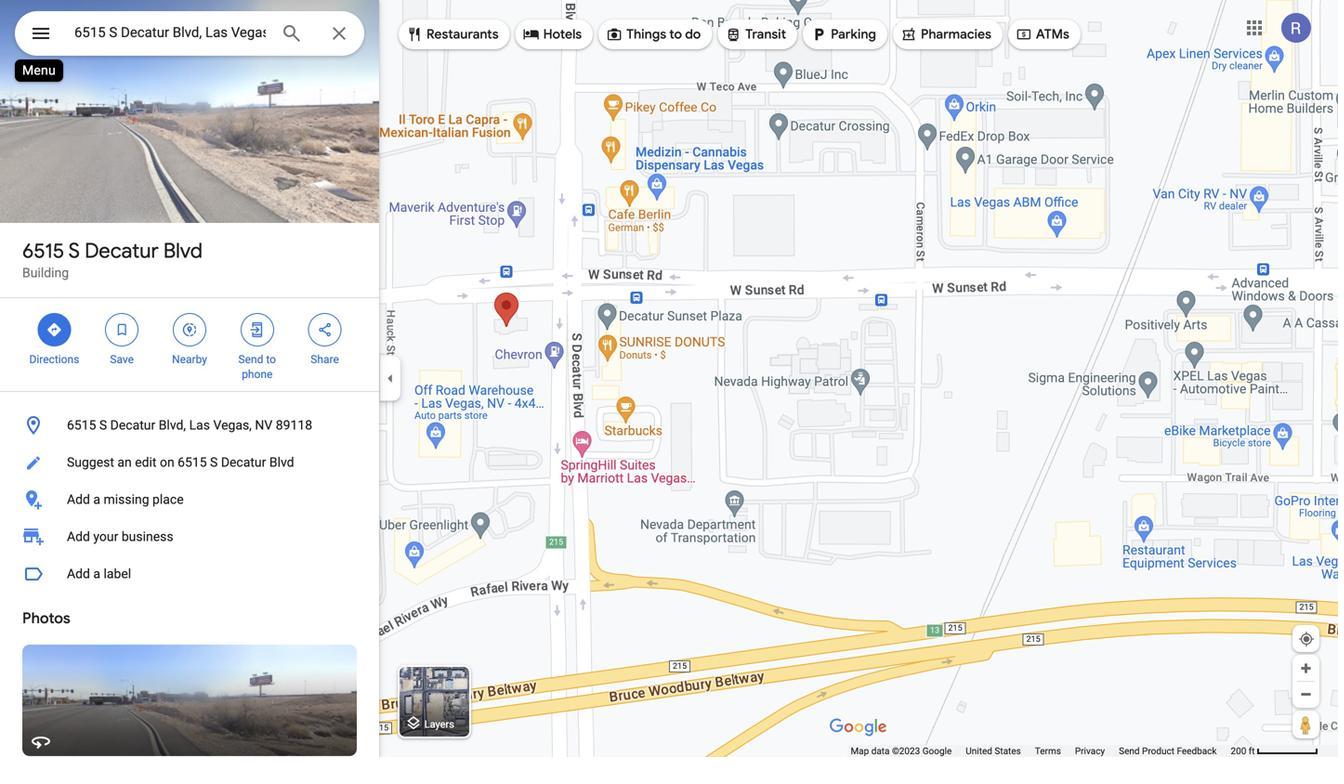 Task type: vqa. For each thing, say whether or not it's contained in the screenshot.
Send Product Feedback's Send
yes



Task type: describe. For each thing, give the bounding box(es) containing it.
google maps element
[[0, 0, 1339, 758]]

nv
[[255, 418, 273, 433]]

edit
[[135, 455, 157, 470]]


[[606, 24, 623, 45]]

add your business
[[67, 529, 173, 545]]


[[811, 24, 828, 45]]

add for add a label
[[67, 567, 90, 582]]

atms
[[1037, 26, 1070, 43]]

none field inside 6515 s decatur blvd, las vegas, nv 89118 field
[[74, 21, 266, 44]]

google
[[923, 746, 952, 757]]

nearby
[[172, 353, 207, 366]]

 things to do
[[606, 24, 701, 45]]

directions
[[29, 353, 79, 366]]

things
[[627, 26, 667, 43]]

 hotels
[[523, 24, 582, 45]]


[[317, 320, 333, 340]]

hotels
[[544, 26, 582, 43]]

 atms
[[1016, 24, 1070, 45]]

89118
[[276, 418, 312, 433]]

6515 inside suggest an edit on 6515 s decatur blvd button
[[178, 455, 207, 470]]

actions for 6515 s decatur blvd region
[[0, 298, 379, 391]]

200
[[1231, 746, 1247, 757]]

send to phone
[[239, 353, 276, 381]]

united states
[[966, 746, 1022, 757]]


[[725, 24, 742, 45]]

add a missing place button
[[0, 482, 379, 519]]

add a missing place
[[67, 492, 184, 508]]

your
[[93, 529, 118, 545]]

 search field
[[15, 11, 364, 60]]

6515 for blvd
[[22, 238, 64, 264]]

6515 S Decatur Blvd, Las Vegas, NV 89118 field
[[15, 11, 364, 56]]


[[901, 24, 918, 45]]

privacy button
[[1076, 746, 1106, 758]]

las
[[189, 418, 210, 433]]

terms
[[1036, 746, 1062, 757]]


[[1016, 24, 1033, 45]]

add for add your business
[[67, 529, 90, 545]]

vegas,
[[213, 418, 252, 433]]

6515 s decatur blvd, las vegas, nv 89118
[[67, 418, 312, 433]]

add your business link
[[0, 519, 379, 556]]

©2023
[[893, 746, 921, 757]]

missing
[[104, 492, 149, 508]]

decatur for blvd,
[[110, 418, 156, 433]]

to inside send to phone
[[266, 353, 276, 366]]

united states button
[[966, 746, 1022, 758]]


[[249, 320, 266, 340]]

footer inside google maps element
[[851, 746, 1231, 758]]

6515 s decatur blvd main content
[[0, 0, 379, 758]]

terms button
[[1036, 746, 1062, 758]]

 button
[[15, 11, 67, 60]]

suggest
[[67, 455, 114, 470]]

s inside button
[[210, 455, 218, 470]]

building
[[22, 265, 69, 281]]

label
[[104, 567, 131, 582]]

add a label button
[[0, 556, 379, 593]]

 restaurants
[[406, 24, 499, 45]]

send for send to phone
[[239, 353, 263, 366]]

restaurants
[[427, 26, 499, 43]]

map data ©2023 google
[[851, 746, 952, 757]]

on
[[160, 455, 174, 470]]

place
[[152, 492, 184, 508]]

suggest an edit on 6515 s decatur blvd button
[[0, 444, 379, 482]]



Task type: locate. For each thing, give the bounding box(es) containing it.
to left "do"
[[670, 26, 682, 43]]


[[46, 320, 63, 340]]

1 vertical spatial add
[[67, 529, 90, 545]]

zoom in image
[[1300, 662, 1314, 676]]


[[30, 20, 52, 47]]

a left 'missing'
[[93, 492, 100, 508]]

share
[[311, 353, 339, 366]]

1 a from the top
[[93, 492, 100, 508]]

a for label
[[93, 567, 100, 582]]

a inside "button"
[[93, 567, 100, 582]]

s inside 6515 s decatur blvd building
[[68, 238, 80, 264]]

0 vertical spatial 6515
[[22, 238, 64, 264]]

1 add from the top
[[67, 492, 90, 508]]

show street view coverage image
[[1293, 711, 1320, 739]]

1 horizontal spatial send
[[1120, 746, 1140, 757]]

footer containing map data ©2023 google
[[851, 746, 1231, 758]]

send left product
[[1120, 746, 1140, 757]]

blvd inside button
[[269, 455, 294, 470]]

blvd down 89118
[[269, 455, 294, 470]]

0 horizontal spatial 6515
[[22, 238, 64, 264]]

send inside send to phone
[[239, 353, 263, 366]]

s
[[68, 238, 80, 264], [99, 418, 107, 433], [210, 455, 218, 470]]

decatur
[[85, 238, 159, 264], [110, 418, 156, 433], [221, 455, 266, 470]]

None field
[[74, 21, 266, 44]]

0 horizontal spatial to
[[266, 353, 276, 366]]

2 vertical spatial decatur
[[221, 455, 266, 470]]

send for send product feedback
[[1120, 746, 1140, 757]]

0 vertical spatial decatur
[[85, 238, 159, 264]]

s inside button
[[99, 418, 107, 433]]

decatur up 
[[85, 238, 159, 264]]

6515 s decatur blvd, las vegas, nv 89118 button
[[0, 407, 379, 444]]

a left label
[[93, 567, 100, 582]]

6515 right on
[[178, 455, 207, 470]]

parking
[[831, 26, 877, 43]]

0 vertical spatial add
[[67, 492, 90, 508]]

 parking
[[811, 24, 877, 45]]

united
[[966, 746, 993, 757]]

add left label
[[67, 567, 90, 582]]

add left your
[[67, 529, 90, 545]]

to inside " things to do"
[[670, 26, 682, 43]]

send product feedback button
[[1120, 746, 1217, 758]]

1 vertical spatial to
[[266, 353, 276, 366]]

6515 s decatur blvd building
[[22, 238, 203, 281]]

2 vertical spatial s
[[210, 455, 218, 470]]

blvd inside 6515 s decatur blvd building
[[163, 238, 203, 264]]


[[114, 320, 130, 340]]

data
[[872, 746, 890, 757]]

send product feedback
[[1120, 746, 1217, 757]]

1 horizontal spatial s
[[99, 418, 107, 433]]

product
[[1143, 746, 1175, 757]]

1 horizontal spatial to
[[670, 26, 682, 43]]

0 vertical spatial blvd
[[163, 238, 203, 264]]

6515 for blvd,
[[67, 418, 96, 433]]

pharmacies
[[921, 26, 992, 43]]

6515
[[22, 238, 64, 264], [67, 418, 96, 433], [178, 455, 207, 470]]

1 vertical spatial send
[[1120, 746, 1140, 757]]

footer
[[851, 746, 1231, 758]]

add inside "button"
[[67, 567, 90, 582]]

6515 inside 6515 s decatur blvd building
[[22, 238, 64, 264]]

google account: ruby anderson  
(rubyanndersson@gmail.com) image
[[1282, 13, 1312, 43]]

to
[[670, 26, 682, 43], [266, 353, 276, 366]]

send
[[239, 353, 263, 366], [1120, 746, 1140, 757]]

0 horizontal spatial blvd
[[163, 238, 203, 264]]

1 vertical spatial decatur
[[110, 418, 156, 433]]

layers
[[425, 719, 455, 731]]

show your location image
[[1299, 631, 1316, 648]]

s for blvd
[[68, 238, 80, 264]]

3 add from the top
[[67, 567, 90, 582]]

send inside button
[[1120, 746, 1140, 757]]

1 horizontal spatial blvd
[[269, 455, 294, 470]]

s up building
[[68, 238, 80, 264]]

 transit
[[725, 24, 787, 45]]

map
[[851, 746, 870, 757]]

blvd,
[[159, 418, 186, 433]]

2 add from the top
[[67, 529, 90, 545]]

6515 inside 6515 s decatur blvd, las vegas, nv 89118 button
[[67, 418, 96, 433]]

200 ft button
[[1231, 746, 1319, 757]]

decatur inside button
[[110, 418, 156, 433]]

s for blvd,
[[99, 418, 107, 433]]

add
[[67, 492, 90, 508], [67, 529, 90, 545], [67, 567, 90, 582]]

1 vertical spatial a
[[93, 567, 100, 582]]

zoom out image
[[1300, 688, 1314, 702]]

blvd up 
[[163, 238, 203, 264]]

collapse side panel image
[[380, 369, 401, 389]]

add for add a missing place
[[67, 492, 90, 508]]

a
[[93, 492, 100, 508], [93, 567, 100, 582]]

decatur inside 6515 s decatur blvd building
[[85, 238, 159, 264]]

save
[[110, 353, 134, 366]]

2 a from the top
[[93, 567, 100, 582]]

add inside button
[[67, 492, 90, 508]]

0 vertical spatial a
[[93, 492, 100, 508]]

s down "vegas,"
[[210, 455, 218, 470]]

2 horizontal spatial 6515
[[178, 455, 207, 470]]

decatur up an
[[110, 418, 156, 433]]

a inside button
[[93, 492, 100, 508]]

to up phone
[[266, 353, 276, 366]]

states
[[995, 746, 1022, 757]]

photos
[[22, 609, 70, 629]]

suggest an edit on 6515 s decatur blvd
[[67, 455, 294, 470]]

feedback
[[1177, 746, 1217, 757]]

2 vertical spatial add
[[67, 567, 90, 582]]

0 vertical spatial to
[[670, 26, 682, 43]]

200 ft
[[1231, 746, 1256, 757]]

phone
[[242, 368, 273, 381]]

add a label
[[67, 567, 131, 582]]

6515 up building
[[22, 238, 64, 264]]

1 vertical spatial s
[[99, 418, 107, 433]]

1 vertical spatial 6515
[[67, 418, 96, 433]]

business
[[122, 529, 173, 545]]

0 horizontal spatial s
[[68, 238, 80, 264]]

0 horizontal spatial send
[[239, 353, 263, 366]]

decatur down "vegas,"
[[221, 455, 266, 470]]

privacy
[[1076, 746, 1106, 757]]

ft
[[1249, 746, 1256, 757]]

1 vertical spatial blvd
[[269, 455, 294, 470]]

blvd
[[163, 238, 203, 264], [269, 455, 294, 470]]

2 horizontal spatial s
[[210, 455, 218, 470]]

a for missing
[[93, 492, 100, 508]]


[[181, 320, 198, 340]]

0 vertical spatial send
[[239, 353, 263, 366]]

an
[[118, 455, 132, 470]]

0 vertical spatial s
[[68, 238, 80, 264]]

decatur inside button
[[221, 455, 266, 470]]

transit
[[746, 26, 787, 43]]


[[406, 24, 423, 45]]

add down the suggest
[[67, 492, 90, 508]]

1 horizontal spatial 6515
[[67, 418, 96, 433]]

s up the suggest
[[99, 418, 107, 433]]

send up phone
[[239, 353, 263, 366]]

decatur for blvd
[[85, 238, 159, 264]]


[[523, 24, 540, 45]]

6515 up the suggest
[[67, 418, 96, 433]]

 pharmacies
[[901, 24, 992, 45]]

do
[[685, 26, 701, 43]]

2 vertical spatial 6515
[[178, 455, 207, 470]]



